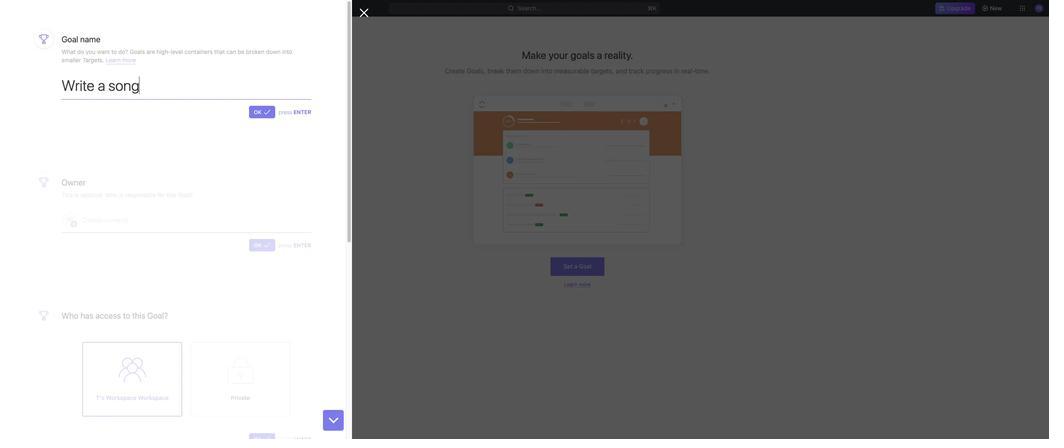 Task type: describe. For each thing, give the bounding box(es) containing it.
your
[[549, 49, 568, 61]]

2 ok button from the top
[[249, 239, 275, 252]]

t's workspace workspace
[[96, 394, 169, 401]]

2 enter from the top
[[294, 242, 311, 249]]

goal name
[[62, 34, 100, 44]]

are
[[146, 48, 155, 55]]

high-
[[157, 48, 171, 55]]

choose owner(s)
[[82, 216, 128, 224]]

what do you want to do? goals are high-level containers that can be broken down into smaller
[[62, 48, 292, 63]]

containers
[[185, 48, 213, 55]]

create
[[445, 67, 465, 75]]

into inside the what do you want to do? goals are high-level containers that can be broken down into smaller
[[282, 48, 292, 55]]

.
[[102, 56, 104, 63]]

1 ok button from the top
[[249, 106, 275, 118]]

make your goals a reality.
[[522, 49, 633, 61]]

broken
[[246, 48, 265, 55]]

t's
[[96, 394, 104, 401]]

home link
[[3, 40, 102, 54]]

2 press from the top
[[279, 242, 292, 249]]

upgrade link
[[936, 2, 975, 14]]

to inside the what do you want to do? goals are high-level containers that can be broken down into smaller
[[111, 48, 117, 55]]

create goals, break them down into measurable targets, and track progress in real-time.
[[445, 67, 710, 75]]

want
[[97, 48, 110, 55]]

targets . learn more
[[82, 56, 136, 63]]

goal?
[[147, 311, 168, 320]]

measurable
[[554, 67, 589, 75]]

reality.
[[605, 49, 633, 61]]

real-
[[681, 67, 695, 75]]

learn more
[[564, 281, 591, 288]]

owner
[[62, 178, 86, 187]]

1 vertical spatial learn
[[564, 281, 577, 288]]

team space tree
[[3, 173, 102, 285]]

1 horizontal spatial learn more link
[[564, 281, 591, 288]]

1 press from the top
[[279, 109, 292, 116]]

1 workspace from the left
[[106, 394, 137, 401]]

what
[[62, 48, 76, 55]]

2 ok from the top
[[254, 242, 262, 249]]

progress
[[646, 67, 673, 75]]

search...
[[518, 5, 541, 12]]

this
[[132, 311, 145, 320]]

0 horizontal spatial more
[[122, 56, 136, 63]]

1 horizontal spatial a
[[597, 49, 602, 61]]

goals,
[[467, 67, 486, 75]]

new
[[990, 5, 1002, 12]]

goals
[[571, 49, 595, 61]]

owner(s)
[[104, 216, 128, 224]]

do
[[77, 48, 84, 55]]



Task type: vqa. For each thing, say whether or not it's contained in the screenshot.
No data image in the bottom right of the page
no



Task type: locate. For each thing, give the bounding box(es) containing it.
0 horizontal spatial into
[[282, 48, 292, 55]]

0 vertical spatial a
[[597, 49, 602, 61]]

more down do?
[[122, 56, 136, 63]]

choose
[[82, 216, 103, 224]]

press
[[279, 109, 292, 116], [279, 242, 292, 249]]

press enter for second ok button from the bottom
[[279, 109, 311, 116]]

team space link
[[20, 187, 100, 200]]

learn more link down set a goal on the right bottom of the page
[[564, 281, 591, 288]]

down right "broken"
[[266, 48, 281, 55]]

learn more link
[[106, 56, 136, 64], [564, 281, 591, 288]]

them
[[506, 67, 521, 75]]

1 vertical spatial a
[[574, 263, 578, 270]]

access
[[95, 311, 121, 320]]

a up targets, at the top of page
[[597, 49, 602, 61]]

1 press enter from the top
[[279, 109, 311, 116]]

set a goal
[[564, 263, 592, 270]]

press enter
[[279, 109, 311, 116], [279, 242, 311, 249]]

workspace
[[106, 394, 137, 401], [138, 394, 169, 401]]

has
[[81, 311, 93, 320]]

team
[[20, 190, 34, 197]]

1 vertical spatial enter
[[294, 242, 311, 249]]

do?
[[118, 48, 128, 55]]

0 vertical spatial ok button
[[249, 106, 275, 118]]

goal up what
[[62, 34, 78, 44]]

1 horizontal spatial into
[[541, 67, 553, 75]]

2 press enter from the top
[[279, 242, 311, 249]]

1 vertical spatial down
[[523, 67, 540, 75]]

learn down set
[[564, 281, 577, 288]]

0 vertical spatial press enter
[[279, 109, 311, 116]]

who
[[62, 311, 79, 320]]

you
[[86, 48, 95, 55]]

to
[[111, 48, 117, 55], [123, 311, 130, 320]]

1 vertical spatial press enter
[[279, 242, 311, 249]]

can
[[226, 48, 236, 55]]

None text field
[[62, 76, 311, 99]]

2 workspace from the left
[[138, 394, 169, 401]]

a right set
[[574, 263, 578, 270]]

0 horizontal spatial goal
[[62, 34, 78, 44]]

home
[[20, 43, 36, 50]]

0 horizontal spatial down
[[266, 48, 281, 55]]

space
[[36, 190, 53, 197]]

0 vertical spatial more
[[122, 56, 136, 63]]

ok button
[[249, 106, 275, 118], [249, 239, 275, 252]]

0 vertical spatial into
[[282, 48, 292, 55]]

0 vertical spatial goal
[[62, 34, 78, 44]]

into
[[282, 48, 292, 55], [541, 67, 553, 75]]

a
[[597, 49, 602, 61], [574, 263, 578, 270]]

1 ok from the top
[[254, 109, 262, 116]]

0 horizontal spatial to
[[111, 48, 117, 55]]

0 horizontal spatial a
[[574, 263, 578, 270]]

1 horizontal spatial workspace
[[138, 394, 169, 401]]

0 horizontal spatial learn
[[106, 56, 121, 63]]

who has access to this goal?
[[62, 311, 168, 320]]

0 vertical spatial to
[[111, 48, 117, 55]]

0 horizontal spatial workspace
[[106, 394, 137, 401]]

0 horizontal spatial learn more link
[[106, 56, 136, 64]]

smaller
[[62, 56, 81, 63]]

team space
[[20, 190, 53, 197]]

learn more link down do?
[[106, 56, 136, 64]]

upgrade
[[947, 5, 971, 12]]

1 vertical spatial more
[[579, 281, 591, 288]]

goals
[[130, 48, 145, 55]]

1 vertical spatial learn more link
[[564, 281, 591, 288]]

break
[[487, 67, 504, 75]]

ok
[[254, 109, 262, 116], [254, 242, 262, 249]]

new button
[[979, 2, 1007, 15]]

down down make
[[523, 67, 540, 75]]

0 vertical spatial press
[[279, 109, 292, 116]]

sidebar navigation
[[0, 17, 106, 439]]

1 vertical spatial to
[[123, 311, 130, 320]]

1 vertical spatial ok button
[[249, 239, 275, 252]]

1 horizontal spatial learn
[[564, 281, 577, 288]]

1 horizontal spatial down
[[523, 67, 540, 75]]

down
[[266, 48, 281, 55], [523, 67, 540, 75]]

make
[[522, 49, 546, 61]]

learn right .
[[106, 56, 121, 63]]

targets,
[[591, 67, 614, 75]]

0 vertical spatial down
[[266, 48, 281, 55]]

1 vertical spatial press
[[279, 242, 292, 249]]

enter
[[294, 109, 311, 116], [294, 242, 311, 249]]

1 vertical spatial goal
[[579, 263, 592, 270]]

1 horizontal spatial to
[[123, 311, 130, 320]]

learn
[[106, 56, 121, 63], [564, 281, 577, 288]]

0 vertical spatial enter
[[294, 109, 311, 116]]

to left this
[[123, 311, 130, 320]]

in
[[674, 67, 680, 75]]

set
[[564, 263, 573, 270]]

⌘k
[[648, 5, 657, 12]]

goal right set
[[579, 263, 592, 270]]

down inside the what do you want to do? goals are high-level containers that can be broken down into smaller
[[266, 48, 281, 55]]

goal
[[62, 34, 78, 44], [579, 263, 592, 270]]

time.
[[695, 67, 710, 75]]

targets
[[82, 56, 102, 63]]

into down your
[[541, 67, 553, 75]]

name
[[80, 34, 100, 44]]

and
[[616, 67, 627, 75]]

level
[[171, 48, 183, 55]]

private
[[231, 394, 250, 401]]

1 vertical spatial ok
[[254, 242, 262, 249]]

more
[[122, 56, 136, 63], [579, 281, 591, 288]]

that
[[214, 48, 225, 55]]

to left do?
[[111, 48, 117, 55]]

dialog
[[0, 0, 369, 439]]

be
[[238, 48, 244, 55]]

0 vertical spatial learn
[[106, 56, 121, 63]]

0 vertical spatial ok
[[254, 109, 262, 116]]

into right "broken"
[[282, 48, 292, 55]]

0 vertical spatial learn more link
[[106, 56, 136, 64]]

1 horizontal spatial goal
[[579, 263, 592, 270]]

press enter for second ok button
[[279, 242, 311, 249]]

1 vertical spatial into
[[541, 67, 553, 75]]

dialog containing goal name
[[0, 0, 369, 439]]

more down set a goal on the right bottom of the page
[[579, 281, 591, 288]]

1 enter from the top
[[294, 109, 311, 116]]

1 horizontal spatial more
[[579, 281, 591, 288]]

track
[[629, 67, 644, 75]]



